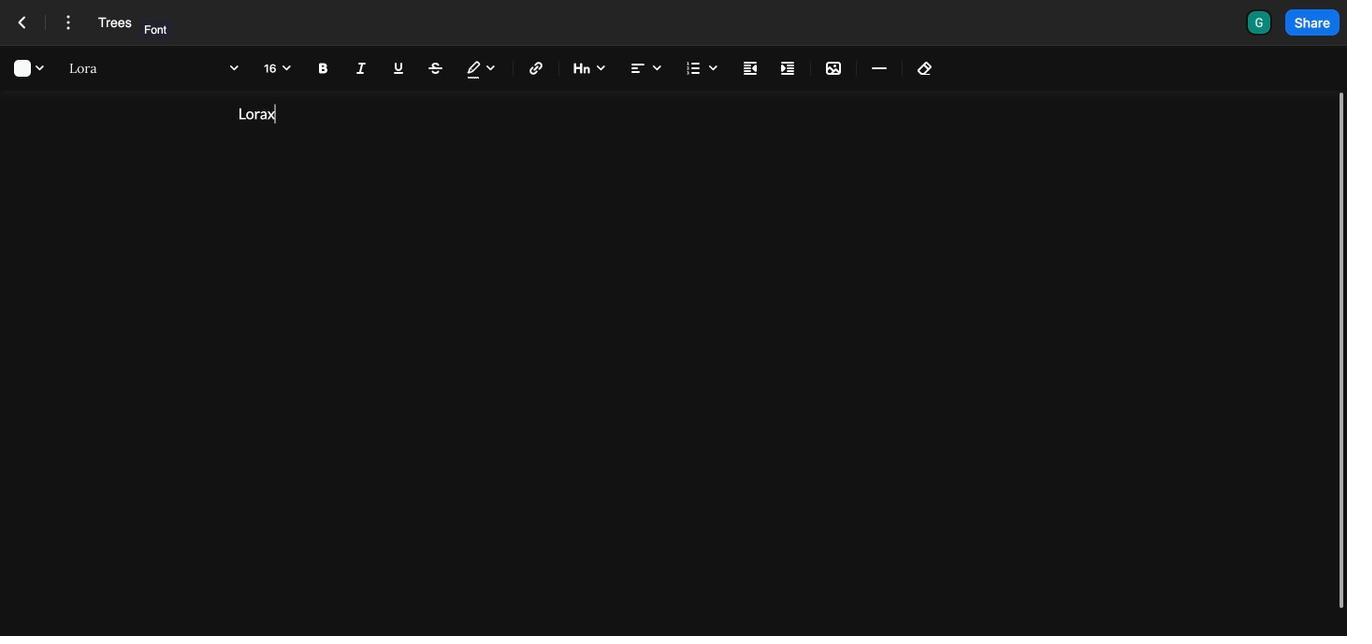 Task type: locate. For each thing, give the bounding box(es) containing it.
tooltip
[[137, 18, 174, 53]]

italic image
[[350, 57, 373, 80]]

strikethrough image
[[425, 57, 447, 80]]

link image
[[525, 57, 548, 80]]

increase indent image
[[777, 57, 799, 80]]

generic name image
[[1248, 11, 1271, 34]]

all notes image
[[11, 11, 34, 34]]

insert image image
[[823, 57, 845, 80]]

more image
[[57, 11, 80, 34]]

bold image
[[313, 57, 335, 80]]

underline image
[[388, 57, 410, 80]]

None text field
[[98, 13, 183, 32]]

clear style image
[[914, 57, 937, 80]]



Task type: vqa. For each thing, say whether or not it's contained in the screenshot.
to in the THERE ARE REGISTRATION AND ATTENDEE REPORTS TO HELP YOU TRACK LEADS AND SEGMENT FOR FOLLOW- UP COMMUNICATIONS. PERFORMANCE REPORTS DISPLAY ENGAGEMENT STATISTICS ON REGISTRATION, ATTENDANCE, AND FEEDBACK. REPORTS CAPTURE THE WEBINAR'S Q&A, POLLING, AND POST-WEBINAR SURVEY RESULTS. ALL REPORTS ARE EXPORTABLE AS CSV FILES.
no



Task type: describe. For each thing, give the bounding box(es) containing it.
decrease indent image
[[739, 57, 762, 80]]

divider line image
[[872, 61, 887, 76]]



